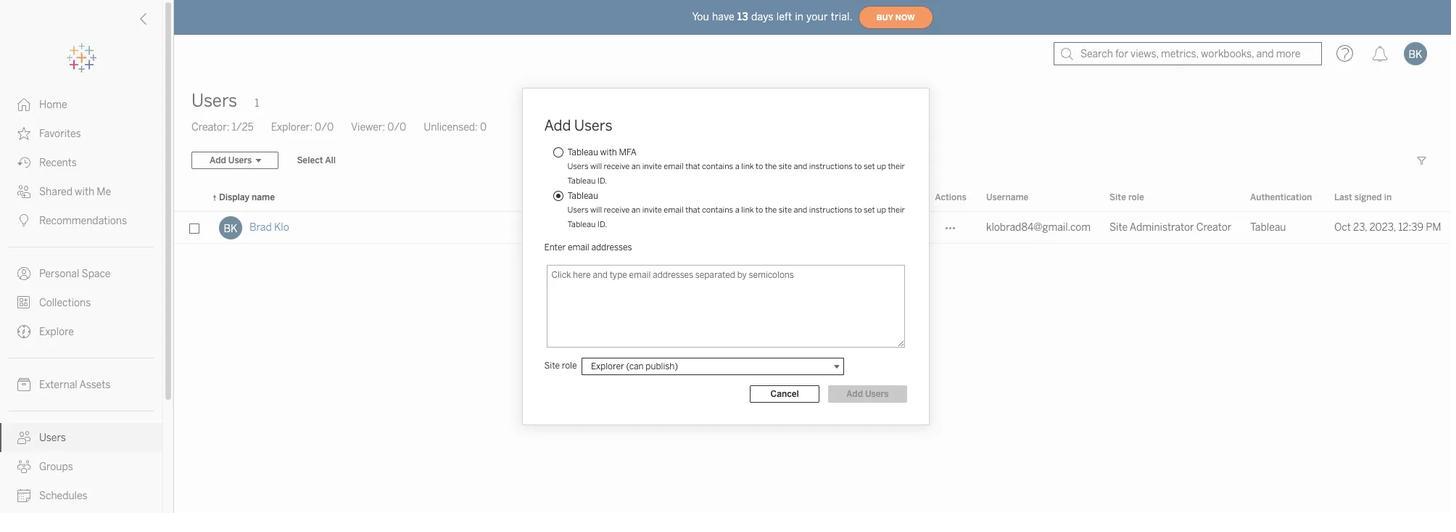 Task type: describe. For each thing, give the bounding box(es) containing it.
oct
[[1335, 221, 1352, 234]]

add users button
[[829, 385, 907, 402]]

schedules
[[39, 490, 87, 502]]

0 vertical spatial add
[[545, 117, 571, 134]]

2 an from the top
[[632, 205, 641, 215]]

unlicensed:
[[424, 121, 478, 134]]

(can
[[627, 361, 644, 372]]

add users inside button
[[847, 389, 889, 399]]

2 link from the top
[[742, 205, 754, 215]]

assets
[[79, 379, 111, 391]]

2 that from the top
[[686, 205, 701, 215]]

your
[[807, 11, 828, 23]]

shared
[[39, 186, 73, 198]]

buy
[[877, 13, 894, 22]]

2 their from the top
[[889, 205, 906, 215]]

left
[[777, 11, 793, 23]]

have
[[712, 11, 735, 23]]

mfa
[[619, 147, 637, 157]]

1 link from the top
[[742, 162, 754, 171]]

tableau with mfa users will receive an invite email that contains a link to the site and instructions to set up their tableau id. tableau users will receive an invite email that contains a link to the site and instructions to set up their tableau id.
[[568, 147, 906, 229]]

2 invite from the top
[[643, 205, 662, 215]]

site inside row
[[1110, 221, 1128, 234]]

klo
[[274, 221, 289, 234]]

home link
[[0, 90, 163, 119]]

explore
[[39, 326, 74, 338]]

2 will from the top
[[591, 205, 602, 215]]

select all button
[[288, 152, 345, 169]]

grid containing brad klo
[[174, 184, 1452, 513]]

23,
[[1354, 221, 1368, 234]]

explorer (can publish)
[[587, 361, 679, 372]]

2 vertical spatial email
[[568, 242, 590, 253]]

recents
[[39, 157, 77, 169]]

administrator
[[1130, 221, 1195, 234]]

0 vertical spatial add users
[[545, 117, 613, 134]]

2 up from the top
[[877, 205, 887, 215]]

last
[[1335, 192, 1353, 202]]

personal space link
[[0, 259, 163, 288]]

0 vertical spatial email
[[664, 162, 684, 171]]

shared with me
[[39, 186, 111, 198]]

pm
[[1427, 221, 1442, 234]]

recents link
[[0, 148, 163, 177]]

1 and from the top
[[794, 162, 808, 171]]

1 set from the top
[[864, 162, 876, 171]]

users inside users link
[[39, 432, 66, 444]]

2 contains from the top
[[702, 205, 734, 215]]

collections
[[39, 297, 91, 309]]

viewer: 0/0
[[351, 121, 407, 134]]

recommendations
[[39, 215, 127, 227]]

all
[[325, 155, 336, 165]]

explore link
[[0, 317, 163, 346]]

0 vertical spatial role
[[1129, 192, 1145, 202]]

trial.
[[831, 11, 853, 23]]

personal
[[39, 268, 79, 280]]

2 receive from the top
[[604, 205, 630, 215]]

2023,
[[1370, 221, 1397, 234]]

unlicensed: 0
[[424, 121, 487, 134]]

creator
[[1197, 221, 1232, 234]]

home
[[39, 99, 67, 111]]

1 up from the top
[[877, 162, 887, 171]]

you
[[693, 11, 710, 23]]

groups
[[39, 461, 73, 473]]

0/0 for viewer: 0/0
[[388, 121, 407, 134]]

select
[[297, 155, 323, 165]]

shared with me link
[[0, 177, 163, 206]]

cancel
[[771, 389, 799, 399]]

add inside button
[[847, 389, 863, 399]]

2 and from the top
[[794, 205, 808, 215]]

oct 23, 2023, 12:39 pm
[[1335, 221, 1442, 234]]

me
[[97, 186, 111, 198]]

users link
[[0, 423, 163, 452]]

2 vertical spatial site
[[545, 361, 560, 371]]

display
[[219, 192, 250, 202]]

1 a from the top
[[736, 162, 740, 171]]

1 that from the top
[[686, 162, 701, 171]]

brad klo
[[250, 221, 289, 234]]



Task type: vqa. For each thing, say whether or not it's contained in the screenshot.
'Creator'
yes



Task type: locate. For each thing, give the bounding box(es) containing it.
1 vertical spatial add users
[[847, 389, 889, 399]]

0 vertical spatial up
[[877, 162, 887, 171]]

with inside shared with me "link"
[[75, 186, 94, 198]]

1 their from the top
[[889, 162, 906, 171]]

0 vertical spatial with
[[601, 147, 617, 157]]

in
[[795, 11, 804, 23], [1385, 192, 1393, 202]]

1 vertical spatial role
[[562, 361, 577, 371]]

the
[[765, 162, 777, 171], [765, 205, 777, 215]]

1 vertical spatial instructions
[[810, 205, 853, 215]]

receive up addresses
[[604, 205, 630, 215]]

1 vertical spatial with
[[75, 186, 94, 198]]

1 site from the top
[[779, 162, 792, 171]]

0 vertical spatial their
[[889, 162, 906, 171]]

1 horizontal spatial in
[[1385, 192, 1393, 202]]

0/0 right explorer:
[[315, 121, 334, 134]]

2 site from the top
[[779, 205, 792, 215]]

1 horizontal spatial role
[[1129, 192, 1145, 202]]

12:39
[[1399, 221, 1424, 234]]

0 vertical spatial that
[[686, 162, 701, 171]]

external assets
[[39, 379, 111, 391]]

external
[[39, 379, 77, 391]]

authentication
[[1251, 192, 1313, 202]]

1 vertical spatial the
[[765, 205, 777, 215]]

tableau
[[568, 147, 599, 157], [568, 176, 596, 186], [568, 191, 599, 201], [568, 220, 596, 229], [1251, 221, 1287, 234]]

1
[[255, 97, 259, 110]]

explorer
[[591, 361, 625, 372]]

0 vertical spatial the
[[765, 162, 777, 171]]

site administrator creator
[[1110, 221, 1232, 234]]

display name
[[219, 192, 275, 202]]

an down mfa
[[632, 162, 641, 171]]

1 vertical spatial site
[[1110, 221, 1128, 234]]

site role left the explorer
[[545, 361, 577, 371]]

0 vertical spatial id.
[[598, 176, 607, 186]]

actions
[[936, 192, 967, 202]]

brad
[[250, 221, 272, 234]]

site role
[[1110, 192, 1145, 202], [545, 361, 577, 371]]

1/25
[[232, 121, 254, 134]]

1 vertical spatial contains
[[702, 205, 734, 215]]

last signed in
[[1335, 192, 1393, 202]]

addresses
[[592, 242, 632, 253]]

13
[[738, 11, 749, 23]]

a
[[736, 162, 740, 171], [736, 205, 740, 215]]

1 an from the top
[[632, 162, 641, 171]]

id.
[[598, 176, 607, 186], [598, 220, 607, 229]]

1 0/0 from the left
[[315, 121, 334, 134]]

1 vertical spatial site
[[779, 205, 792, 215]]

0 vertical spatial instructions
[[810, 162, 853, 171]]

brad klo link
[[250, 212, 289, 244]]

0 vertical spatial and
[[794, 162, 808, 171]]

role left the explorer
[[562, 361, 577, 371]]

publish)
[[646, 361, 679, 372]]

0 vertical spatial set
[[864, 162, 876, 171]]

navigation panel element
[[0, 44, 163, 513]]

2 the from the top
[[765, 205, 777, 215]]

an up addresses
[[632, 205, 641, 215]]

role
[[1129, 192, 1145, 202], [562, 361, 577, 371]]

1 vertical spatial will
[[591, 205, 602, 215]]

tableau inside row
[[1251, 221, 1287, 234]]

klobrad84@gmail.com
[[987, 221, 1091, 234]]

now
[[896, 13, 915, 22]]

set
[[864, 162, 876, 171], [864, 205, 876, 215]]

0 vertical spatial site
[[1110, 192, 1127, 202]]

buy now button
[[859, 6, 934, 29]]

an
[[632, 162, 641, 171], [632, 205, 641, 215]]

site up site administrator creator
[[1110, 192, 1127, 202]]

1 horizontal spatial add users
[[847, 389, 889, 399]]

username
[[987, 192, 1029, 202]]

email
[[664, 162, 684, 171], [664, 205, 684, 215], [568, 242, 590, 253]]

signed
[[1355, 192, 1383, 202]]

0 vertical spatial in
[[795, 11, 804, 23]]

buy now
[[877, 13, 915, 22]]

up
[[877, 162, 887, 171], [877, 205, 887, 215]]

explorer (can publish) button
[[582, 358, 844, 375]]

option group
[[549, 145, 907, 232]]

0 horizontal spatial 0/0
[[315, 121, 334, 134]]

with for me
[[75, 186, 94, 198]]

site left administrator at right
[[1110, 221, 1128, 234]]

1 vertical spatial their
[[889, 205, 906, 215]]

in right left
[[795, 11, 804, 23]]

select all
[[297, 155, 336, 165]]

space
[[82, 268, 111, 280]]

viewer:
[[351, 121, 385, 134]]

with left me
[[75, 186, 94, 198]]

instructions
[[810, 162, 853, 171], [810, 205, 853, 215]]

option group containing tableau with mfa
[[549, 145, 907, 232]]

0 horizontal spatial add users
[[545, 117, 613, 134]]

days
[[752, 11, 774, 23]]

1 vertical spatial an
[[632, 205, 641, 215]]

2 set from the top
[[864, 205, 876, 215]]

1 horizontal spatial site role
[[1110, 192, 1145, 202]]

cancel button
[[750, 385, 820, 402]]

schedules link
[[0, 481, 163, 510]]

add
[[545, 117, 571, 134], [847, 389, 863, 399]]

0 vertical spatial site role
[[1110, 192, 1145, 202]]

0 vertical spatial receive
[[604, 162, 630, 171]]

0 vertical spatial will
[[591, 162, 602, 171]]

1 vertical spatial invite
[[643, 205, 662, 215]]

main navigation. press the up and down arrow keys to access links. element
[[0, 90, 163, 513]]

0 horizontal spatial add
[[545, 117, 571, 134]]

1 horizontal spatial add
[[847, 389, 863, 399]]

0/0 right 'viewer:'
[[388, 121, 407, 134]]

0/0 for explorer: 0/0
[[315, 121, 334, 134]]

with inside tableau with mfa users will receive an invite email that contains a link to the site and instructions to set up their tableau id. tableau users will receive an invite email that contains a link to the site and instructions to set up their tableau id.
[[601, 147, 617, 157]]

Click here and type email addresses separated by semicolons text field
[[547, 265, 905, 348]]

users
[[192, 90, 237, 111], [575, 117, 613, 134], [568, 162, 589, 171], [568, 205, 589, 215], [866, 389, 889, 399], [39, 432, 66, 444]]

0 vertical spatial a
[[736, 162, 740, 171]]

enter email addresses
[[545, 242, 632, 253]]

0 horizontal spatial role
[[562, 361, 577, 371]]

0 horizontal spatial in
[[795, 11, 804, 23]]

with left mfa
[[601, 147, 617, 157]]

site
[[1110, 192, 1127, 202], [1110, 221, 1128, 234], [545, 361, 560, 371]]

with for mfa
[[601, 147, 617, 157]]

link
[[742, 162, 754, 171], [742, 205, 754, 215]]

collections link
[[0, 288, 163, 317]]

favorites
[[39, 128, 81, 140]]

2 id. from the top
[[598, 220, 607, 229]]

1 invite from the top
[[643, 162, 662, 171]]

users inside the add users button
[[866, 389, 889, 399]]

1 the from the top
[[765, 162, 777, 171]]

enter
[[545, 242, 566, 253]]

2 a from the top
[[736, 205, 740, 215]]

grid
[[174, 184, 1452, 513]]

1 id. from the top
[[598, 176, 607, 186]]

1 vertical spatial that
[[686, 205, 701, 215]]

contains
[[702, 162, 734, 171], [702, 205, 734, 215]]

1 vertical spatial email
[[664, 205, 684, 215]]

1 vertical spatial site role
[[545, 361, 577, 371]]

creator: 1/25
[[192, 121, 254, 134]]

1 horizontal spatial with
[[601, 147, 617, 157]]

groups link
[[0, 452, 163, 481]]

0 horizontal spatial site role
[[545, 361, 577, 371]]

1 vertical spatial receive
[[604, 205, 630, 215]]

1 vertical spatial link
[[742, 205, 754, 215]]

favorites link
[[0, 119, 163, 148]]

0/0
[[315, 121, 334, 134], [388, 121, 407, 134]]

1 vertical spatial id.
[[598, 220, 607, 229]]

1 contains from the top
[[702, 162, 734, 171]]

creator:
[[192, 121, 230, 134]]

external assets link
[[0, 370, 163, 399]]

1 receive from the top
[[604, 162, 630, 171]]

recommendations link
[[0, 206, 163, 235]]

1 instructions from the top
[[810, 162, 853, 171]]

add users
[[545, 117, 613, 134], [847, 389, 889, 399]]

you have 13 days left in your trial.
[[693, 11, 853, 23]]

1 vertical spatial up
[[877, 205, 887, 215]]

0 vertical spatial an
[[632, 162, 641, 171]]

1 vertical spatial and
[[794, 205, 808, 215]]

row
[[174, 212, 1452, 244]]

0 horizontal spatial with
[[75, 186, 94, 198]]

0 vertical spatial link
[[742, 162, 754, 171]]

1 horizontal spatial 0/0
[[388, 121, 407, 134]]

explorer: 0/0
[[271, 121, 334, 134]]

will
[[591, 162, 602, 171], [591, 205, 602, 215]]

name
[[252, 192, 275, 202]]

0 vertical spatial invite
[[643, 162, 662, 171]]

with
[[601, 147, 617, 157], [75, 186, 94, 198]]

1 vertical spatial in
[[1385, 192, 1393, 202]]

1 will from the top
[[591, 162, 602, 171]]

explorer:
[[271, 121, 313, 134]]

1 vertical spatial set
[[864, 205, 876, 215]]

0 vertical spatial site
[[779, 162, 792, 171]]

row containing brad klo
[[174, 212, 1452, 244]]

in right signed
[[1385, 192, 1393, 202]]

0
[[480, 121, 487, 134]]

2 0/0 from the left
[[388, 121, 407, 134]]

site role up administrator at right
[[1110, 192, 1145, 202]]

1 vertical spatial a
[[736, 205, 740, 215]]

role up administrator at right
[[1129, 192, 1145, 202]]

receive down mfa
[[604, 162, 630, 171]]

2 instructions from the top
[[810, 205, 853, 215]]

and
[[794, 162, 808, 171], [794, 205, 808, 215]]

invite
[[643, 162, 662, 171], [643, 205, 662, 215]]

personal space
[[39, 268, 111, 280]]

site left the explorer
[[545, 361, 560, 371]]

0 vertical spatial contains
[[702, 162, 734, 171]]

1 vertical spatial add
[[847, 389, 863, 399]]



